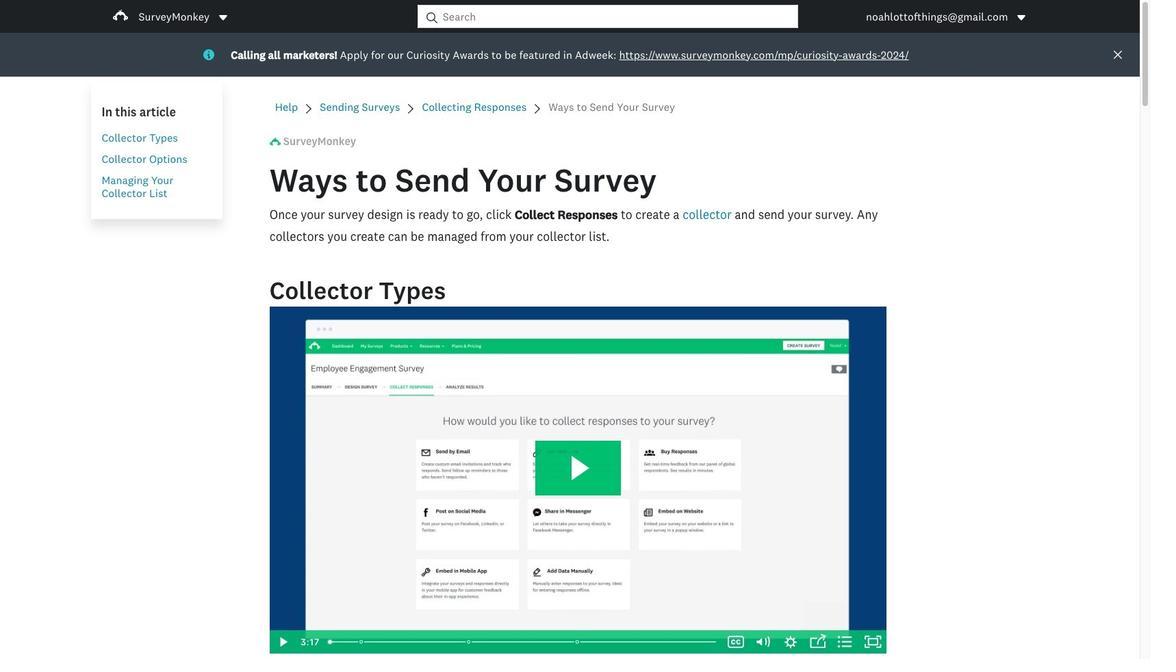 Task type: describe. For each thing, give the bounding box(es) containing it.
video element
[[270, 307, 887, 654]]

search image
[[427, 12, 438, 23]]



Task type: locate. For each thing, give the bounding box(es) containing it.
search image
[[427, 12, 438, 23]]

open image
[[1017, 12, 1028, 23], [1018, 15, 1027, 20]]

Search text field
[[438, 5, 798, 27]]

chapter markers toolbar
[[330, 631, 716, 654]]

open image
[[218, 12, 229, 23], [219, 15, 227, 20]]

playbar slider
[[320, 631, 723, 654]]

close image
[[1113, 49, 1124, 60], [1115, 51, 1123, 59]]

alert
[[0, 33, 1141, 77]]

info icon image
[[204, 49, 215, 60]]



